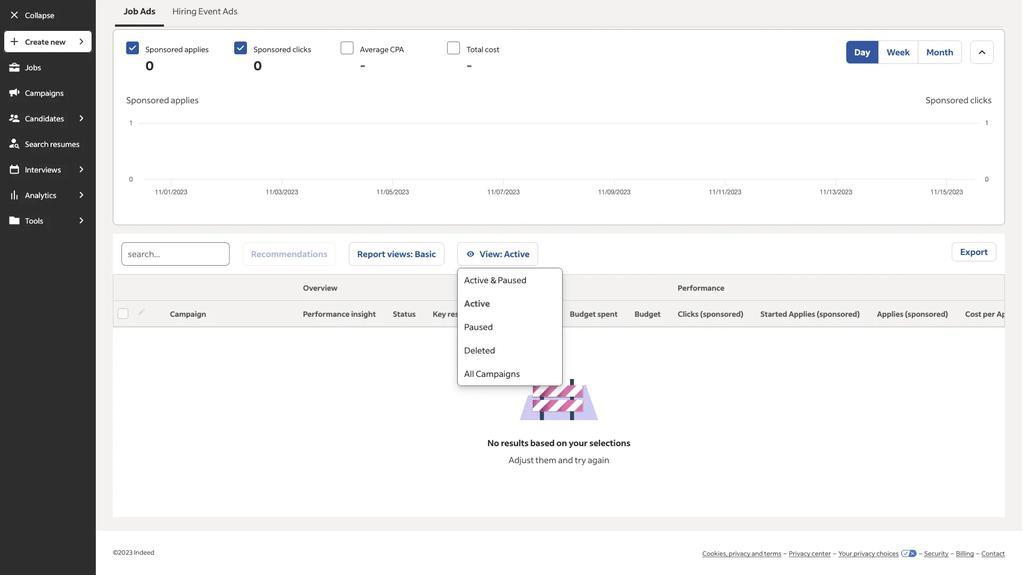 Task type: describe. For each thing, give the bounding box(es) containing it.
0 for sponsored applies 0
[[145, 57, 154, 73]]

spent
[[598, 309, 618, 319]]

5 – from the left
[[977, 549, 980, 557]]

jobs link
[[3, 55, 93, 79]]

collapse button
[[3, 3, 93, 27]]

privacy for choices
[[854, 549, 876, 557]]

clicks
[[678, 309, 699, 319]]

resumes
[[50, 139, 80, 149]]

paused inside active & paused menu item
[[498, 275, 527, 285]]

3 – from the left
[[919, 549, 923, 557]]

analytics
[[25, 190, 56, 200]]

performance insight
[[303, 309, 376, 319]]

2 – from the left
[[833, 549, 837, 557]]

all campaigns
[[464, 368, 520, 379]]

export
[[961, 246, 988, 257]]

1 applies from the left
[[789, 309, 816, 319]]

active & paused menu item
[[458, 268, 562, 292]]

average cpa -
[[360, 44, 404, 73]]

sponsored clicks 0
[[254, 44, 311, 73]]

and for terms
[[752, 549, 763, 557]]

active & paused
[[464, 275, 527, 285]]

views:
[[387, 248, 413, 259]]

0 for sponsored clicks 0
[[254, 57, 262, 73]]

create new link
[[3, 30, 70, 53]]

average
[[360, 44, 389, 54]]

cost
[[966, 309, 982, 319]]

2 (sponsored) from the left
[[817, 309, 860, 319]]

(sponsored) for applies (sponsored)
[[905, 309, 949, 319]]

privacy
[[789, 549, 811, 557]]

insight
[[351, 309, 376, 319]]

center
[[812, 549, 831, 557]]

interviews
[[25, 165, 61, 174]]

total cost -
[[467, 44, 500, 73]]

choices
[[877, 549, 899, 557]]

deleted menu item
[[458, 339, 562, 362]]

sponsored clicks
[[926, 95, 992, 105]]

security link
[[925, 549, 949, 557]]

contact
[[982, 549, 1005, 557]]

clicks for sponsored clicks
[[971, 95, 992, 105]]

no results available image
[[519, 379, 599, 421]]

remaining
[[517, 309, 553, 319]]

active for active & paused
[[464, 275, 489, 285]]

ads inside hiring event ads button
[[223, 6, 238, 17]]

all campaigns menu item
[[458, 362, 562, 386]]

new
[[50, 37, 66, 46]]

campaigns link
[[3, 81, 93, 104]]

indeed
[[134, 548, 154, 557]]

applies (sponsored)
[[877, 309, 949, 319]]

sponsored for sponsored applies
[[126, 95, 169, 105]]

security
[[925, 549, 949, 557]]

sponsored for sponsored applies 0
[[145, 44, 183, 54]]

2 applies from the left
[[877, 309, 904, 319]]

security – billing – contact
[[925, 549, 1005, 557]]

privacy for and
[[729, 549, 751, 557]]

privacy center link
[[789, 549, 831, 557]]

basic
[[415, 248, 436, 259]]

cpa
[[390, 44, 404, 54]]

view:
[[480, 248, 502, 259]]

day button
[[846, 40, 879, 64]]

1 – from the left
[[784, 549, 787, 557]]

report
[[358, 248, 386, 259]]

deleted
[[464, 345, 495, 356]]

month button
[[918, 40, 962, 64]]

contact link
[[982, 549, 1005, 557]]

hide chart image
[[976, 46, 989, 59]]

budget remaining
[[489, 309, 553, 319]]

adjust
[[509, 454, 534, 465]]

active for active
[[464, 298, 490, 309]]

terms
[[764, 549, 782, 557]]

them
[[536, 454, 557, 465]]

candidates
[[25, 113, 64, 123]]

create
[[25, 37, 49, 46]]

overview
[[303, 283, 338, 293]]

status
[[393, 309, 416, 319]]

day
[[855, 47, 871, 58]]

analytics link
[[3, 183, 70, 207]]

sponsored applies 0
[[145, 44, 209, 73]]

search... field
[[122, 242, 230, 266]]

- for average cpa -
[[360, 57, 366, 73]]

results for key
[[448, 309, 472, 319]]

started
[[761, 309, 788, 319]]

week
[[887, 47, 910, 58]]

(sponsored) for clicks (sponsored)
[[700, 309, 744, 319]]

tools
[[25, 216, 43, 225]]

report views: basic
[[358, 248, 436, 259]]

performance for performance insight
[[303, 309, 350, 319]]

your
[[569, 437, 588, 448]]

paused inside paused menu item
[[464, 321, 493, 332]]

©2023
[[113, 548, 133, 557]]

billing
[[956, 549, 974, 557]]

clicks for sponsored clicks 0
[[293, 44, 311, 54]]

sponsored applies
[[126, 95, 199, 105]]

collapse
[[25, 10, 54, 20]]

results for no
[[501, 437, 529, 448]]



Task type: vqa. For each thing, say whether or not it's contained in the screenshot.
the rightmost Performance
yes



Task type: locate. For each thing, give the bounding box(es) containing it.
3 (sponsored) from the left
[[905, 309, 949, 319]]

0 inside the sponsored applies 0
[[145, 57, 154, 73]]

2 horizontal spatial (sponsored)
[[905, 309, 949, 319]]

1 vertical spatial paused
[[464, 321, 493, 332]]

cookies, privacy and terms – privacy center –
[[703, 549, 837, 557]]

jobs
[[25, 62, 41, 72]]

1 vertical spatial applies
[[171, 95, 199, 105]]

0 vertical spatial and
[[558, 454, 573, 465]]

-
[[360, 57, 366, 73], [467, 57, 472, 73]]

1 vertical spatial performance
[[303, 309, 350, 319]]

campaigns inside menu item
[[476, 368, 520, 379]]

–
[[784, 549, 787, 557], [833, 549, 837, 557], [919, 549, 923, 557], [951, 549, 954, 557], [977, 549, 980, 557]]

and left the try
[[558, 454, 573, 465]]

0 horizontal spatial -
[[360, 57, 366, 73]]

– left billing
[[951, 549, 954, 557]]

privacy right cookies,
[[729, 549, 751, 557]]

4 – from the left
[[951, 549, 954, 557]]

1 horizontal spatial applies
[[877, 309, 904, 319]]

sponsored
[[145, 44, 183, 54], [254, 44, 291, 54], [126, 95, 169, 105], [926, 95, 969, 105]]

budget right spent
[[635, 309, 661, 319]]

your
[[839, 549, 853, 557]]

selections
[[590, 437, 631, 448]]

1 ads from the left
[[140, 6, 156, 17]]

hiring event ads
[[173, 6, 238, 17]]

clicks
[[293, 44, 311, 54], [971, 95, 992, 105]]

- down total
[[467, 57, 472, 73]]

campaigns
[[25, 88, 64, 97], [476, 368, 520, 379]]

active
[[504, 248, 530, 259], [464, 275, 489, 285], [464, 298, 490, 309]]

– right terms
[[784, 549, 787, 557]]

1 0 from the left
[[145, 57, 154, 73]]

billing link
[[956, 549, 974, 557]]

campaign
[[170, 309, 206, 319]]

0 inside sponsored clicks 0
[[254, 57, 262, 73]]

2 vertical spatial active
[[464, 298, 490, 309]]

1 vertical spatial and
[[752, 549, 763, 557]]

– left security
[[919, 549, 923, 557]]

applies
[[184, 44, 209, 54], [171, 95, 199, 105]]

ads inside the job ads 'button'
[[140, 6, 156, 17]]

- inside average cpa -
[[360, 57, 366, 73]]

1 horizontal spatial ads
[[223, 6, 238, 17]]

total
[[467, 44, 484, 54]]

0 horizontal spatial applies
[[789, 309, 816, 319]]

all
[[464, 368, 474, 379]]

sponsored for sponsored clicks
[[926, 95, 969, 105]]

clicks inside sponsored clicks 0
[[293, 44, 311, 54]]

edit image
[[137, 307, 147, 317]]

week button
[[879, 40, 919, 64]]

1 horizontal spatial results
[[501, 437, 529, 448]]

0 horizontal spatial ads
[[140, 6, 156, 17]]

0 horizontal spatial results
[[448, 309, 472, 319]]

no results based on your selections
[[488, 437, 631, 448]]

applies
[[789, 309, 816, 319], [877, 309, 904, 319]]

view: active
[[480, 248, 530, 259]]

1 horizontal spatial budget
[[570, 309, 596, 319]]

active up the 'key results'
[[464, 298, 490, 309]]

ads right job
[[140, 6, 156, 17]]

privacy right your
[[854, 549, 876, 557]]

applies down hiring event ads button at the left
[[184, 44, 209, 54]]

budget
[[489, 309, 515, 319], [570, 309, 596, 319], [635, 309, 661, 319]]

paused up deleted
[[464, 321, 493, 332]]

1 horizontal spatial performance
[[678, 283, 725, 293]]

performance for performance
[[678, 283, 725, 293]]

and left terms
[[752, 549, 763, 557]]

0 horizontal spatial and
[[558, 454, 573, 465]]

cost per apply
[[966, 309, 1018, 319]]

&
[[491, 275, 496, 285]]

applies for sponsored applies
[[171, 95, 199, 105]]

0 vertical spatial clicks
[[293, 44, 311, 54]]

1 horizontal spatial campaigns
[[476, 368, 520, 379]]

ads
[[140, 6, 156, 17], [223, 6, 238, 17]]

no
[[488, 437, 499, 448]]

2 ads from the left
[[223, 6, 238, 17]]

1 horizontal spatial paused
[[498, 275, 527, 285]]

0 vertical spatial performance
[[678, 283, 725, 293]]

performance down overview at the left of the page
[[303, 309, 350, 319]]

– left your
[[833, 549, 837, 557]]

1 budget from the left
[[489, 309, 515, 319]]

0 horizontal spatial budget
[[489, 309, 515, 319]]

paused right &
[[498, 275, 527, 285]]

search resumes
[[25, 139, 80, 149]]

per
[[983, 309, 996, 319]]

month
[[927, 47, 954, 58]]

cookies, privacy and terms link
[[703, 549, 782, 557]]

menu bar
[[0, 30, 96, 575]]

sponsored inside the sponsored applies 0
[[145, 44, 183, 54]]

1 horizontal spatial 0
[[254, 57, 262, 73]]

0 vertical spatial paused
[[498, 275, 527, 285]]

performance up clicks (sponsored)
[[678, 283, 725, 293]]

1 vertical spatial clicks
[[971, 95, 992, 105]]

event
[[198, 6, 221, 17]]

candidates link
[[3, 107, 70, 130]]

1 horizontal spatial and
[[752, 549, 763, 557]]

1 horizontal spatial -
[[467, 57, 472, 73]]

1 privacy from the left
[[729, 549, 751, 557]]

hiring
[[173, 6, 197, 17]]

hiring event ads button
[[164, 0, 246, 27]]

search resumes link
[[3, 132, 93, 156]]

2 privacy from the left
[[854, 549, 876, 557]]

paused menu item
[[458, 315, 562, 339]]

cookies,
[[703, 549, 728, 557]]

None checkbox
[[126, 42, 139, 54], [341, 42, 354, 54], [126, 42, 139, 54], [341, 42, 354, 54]]

on
[[557, 437, 567, 448]]

– right billing link
[[977, 549, 980, 557]]

1 (sponsored) from the left
[[700, 309, 744, 319]]

create new
[[25, 37, 66, 46]]

0 vertical spatial campaigns
[[25, 88, 64, 97]]

key results
[[433, 309, 472, 319]]

clicks (sponsored)
[[678, 309, 744, 319]]

export button
[[952, 242, 997, 261]]

group containing day
[[846, 40, 962, 64]]

0 vertical spatial active
[[504, 248, 530, 259]]

results right key
[[448, 309, 472, 319]]

1 horizontal spatial clicks
[[971, 95, 992, 105]]

search
[[25, 139, 49, 149]]

1 vertical spatial campaigns
[[476, 368, 520, 379]]

0 horizontal spatial clicks
[[293, 44, 311, 54]]

paused
[[498, 275, 527, 285], [464, 321, 493, 332]]

active right view:
[[504, 248, 530, 259]]

2 - from the left
[[467, 57, 472, 73]]

2 0 from the left
[[254, 57, 262, 73]]

apply
[[997, 309, 1018, 319]]

1 vertical spatial active
[[464, 275, 489, 285]]

job
[[124, 6, 138, 17]]

key
[[433, 309, 446, 319]]

2 horizontal spatial budget
[[635, 309, 661, 319]]

budget spent
[[570, 309, 618, 319]]

cost
[[485, 44, 500, 54]]

- down average
[[360, 57, 366, 73]]

job ads
[[124, 6, 156, 17]]

sponsored inside sponsored clicks 0
[[254, 44, 291, 54]]

started applies (sponsored)
[[761, 309, 860, 319]]

menu bar containing create new
[[0, 30, 96, 575]]

0 horizontal spatial campaigns
[[25, 88, 64, 97]]

0 horizontal spatial privacy
[[729, 549, 751, 557]]

2 budget from the left
[[570, 309, 596, 319]]

active inside popup button
[[504, 248, 530, 259]]

ads right event
[[223, 6, 238, 17]]

applies for sponsored applies 0
[[184, 44, 209, 54]]

0 horizontal spatial paused
[[464, 321, 493, 332]]

again
[[588, 454, 610, 465]]

and
[[558, 454, 573, 465], [752, 549, 763, 557]]

(sponsored)
[[700, 309, 744, 319], [817, 309, 860, 319], [905, 309, 949, 319]]

and for try
[[558, 454, 573, 465]]

0 horizontal spatial performance
[[303, 309, 350, 319]]

campaigns down deleted menu item
[[476, 368, 520, 379]]

None checkbox
[[234, 42, 247, 54], [447, 42, 460, 54], [234, 42, 247, 54], [447, 42, 460, 54]]

tools link
[[3, 209, 70, 232]]

- for total cost -
[[467, 57, 472, 73]]

0 horizontal spatial (sponsored)
[[700, 309, 744, 319]]

applies down the sponsored applies 0 at the top left of page
[[171, 95, 199, 105]]

adjust them and try again
[[509, 454, 610, 465]]

tab list
[[113, 0, 1005, 29]]

- inside the 'total cost -'
[[467, 57, 472, 73]]

results up adjust
[[501, 437, 529, 448]]

interviews link
[[3, 158, 70, 181]]

budget left remaining
[[489, 309, 515, 319]]

3 budget from the left
[[635, 309, 661, 319]]

your privacy choices
[[839, 549, 899, 557]]

1 horizontal spatial (sponsored)
[[817, 309, 860, 319]]

1 horizontal spatial privacy
[[854, 549, 876, 557]]

view: active button
[[457, 242, 538, 266]]

performance
[[678, 283, 725, 293], [303, 309, 350, 319]]

applies inside the sponsored applies 0
[[184, 44, 209, 54]]

1 vertical spatial results
[[501, 437, 529, 448]]

0 vertical spatial applies
[[184, 44, 209, 54]]

sponsored for sponsored clicks 0
[[254, 44, 291, 54]]

campaigns up candidates on the left of the page
[[25, 88, 64, 97]]

1 - from the left
[[360, 57, 366, 73]]

budget for budget spent
[[570, 309, 596, 319]]

active left &
[[464, 275, 489, 285]]

tab list containing job ads
[[113, 0, 1005, 29]]

0 horizontal spatial 0
[[145, 57, 154, 73]]

budget for budget remaining
[[489, 309, 515, 319]]

based
[[530, 437, 555, 448]]

active inside menu item
[[464, 275, 489, 285]]

your privacy choices link
[[839, 549, 899, 557]]

group
[[846, 40, 962, 64]]

0 vertical spatial results
[[448, 309, 472, 319]]

try
[[575, 454, 586, 465]]

budget left spent
[[570, 309, 596, 319]]



